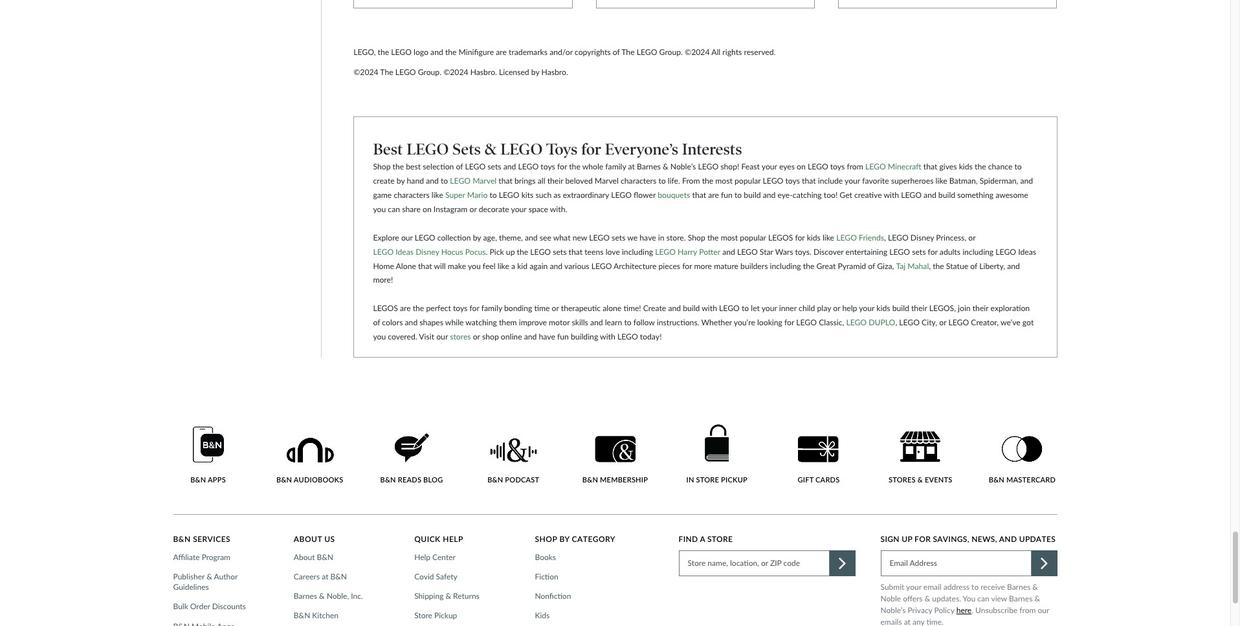 Task type: locate. For each thing, give the bounding box(es) containing it.
by left hand at the top left
[[397, 176, 405, 186]]

0 horizontal spatial on
[[423, 204, 432, 214]]

0 vertical spatial store
[[708, 535, 733, 545]]

savings,
[[934, 535, 970, 545]]

are inside that are fun to build and eye-catching too! get creative with lego and build something awesome you can share on instagram or decorate your space with.
[[709, 190, 719, 200]]

help up center
[[443, 535, 464, 545]]

1 horizontal spatial up
[[902, 535, 913, 545]]

b&n for b&n apps
[[190, 476, 206, 485]]

0 horizontal spatial can
[[388, 204, 400, 214]]

2 horizontal spatial are
[[709, 190, 719, 200]]

, inside , the statue of liberty, and more!
[[930, 261, 931, 271]]

and inside that brings all their beloved marvel characters to life. from the most popular lego toys that include your favorite superheroes like batman, spiderman, and game characters like
[[1021, 176, 1034, 186]]

0 horizontal spatial from
[[847, 162, 864, 172]]

Please complete this field to find a store text field
[[679, 551, 830, 577]]

b&n audiobooks
[[277, 476, 344, 485]]

have left in
[[640, 233, 657, 243]]

b&n inside b&n membership link
[[583, 476, 598, 485]]

1 vertical spatial on
[[423, 204, 432, 214]]

b&n inside b&n podcast link
[[488, 476, 503, 485]]

from up the favorite on the top of the page
[[847, 162, 864, 172]]

2 vertical spatial with
[[600, 332, 616, 342]]

1 about from the top
[[294, 535, 322, 545]]

b&n inside b&n audiobooks link
[[277, 476, 292, 485]]

your
[[762, 162, 778, 172], [845, 176, 861, 186], [511, 204, 527, 214], [762, 304, 778, 314], [860, 304, 875, 314], [907, 583, 922, 593]]

1 vertical spatial you
[[468, 261, 481, 271]]

and up awesome at the right
[[1021, 176, 1034, 186]]

or inside , lego city, or lego creator, we've got you covered. visit our
[[940, 318, 947, 328]]

about us
[[294, 535, 335, 545]]

0 vertical spatial are
[[496, 47, 507, 57]]

ideas down awesome at the right
[[1019, 247, 1037, 257]]

to inside that brings all their beloved marvel characters to life. from the most popular lego toys that include your favorite superheroes like batman, spiderman, and game characters like
[[659, 176, 666, 186]]

0 horizontal spatial ,
[[885, 233, 887, 243]]

1 vertical spatial from
[[1020, 606, 1036, 616]]

you down pocus
[[468, 261, 481, 271]]

mastercard
[[1007, 476, 1056, 485]]

kids up duplo
[[877, 304, 891, 314]]

publisher & author guidelines link
[[173, 573, 277, 593]]

, up entertaining
[[885, 233, 887, 243]]

ideas up alone
[[396, 247, 414, 257]]

toys inside that brings all their beloved marvel characters to life. from the most popular lego toys that include your favorite superheroes like batman, spiderman, and game characters like
[[786, 176, 800, 186]]

1 horizontal spatial can
[[978, 594, 990, 604]]

0 horizontal spatial up
[[506, 247, 515, 257]]

to up "decorate"
[[490, 190, 497, 200]]

books
[[535, 553, 556, 563]]

news,
[[972, 535, 998, 545]]

your down kits
[[511, 204, 527, 214]]

at down everyone's
[[629, 162, 635, 172]]

© 2024 the lego group. © 2024 hasbro. licensed by hasbro.
[[354, 67, 568, 77]]

to down 'selection'
[[441, 176, 448, 186]]

covid safety link
[[415, 573, 462, 583]]

kids inside legos are the perfect toys for family bonding time or therapeutic alone time! create and build with lego to let your inner child play or help your kids build their legos, join their exploration of colors and shapes while watching them improve motor skills and learn to follow instructions. whether you're looking for lego classic,
[[877, 304, 891, 314]]

and right news,
[[1000, 535, 1018, 545]]

that left brings
[[499, 176, 513, 186]]

shipping & returns link
[[415, 592, 484, 603]]

0 horizontal spatial at
[[322, 573, 329, 582]]

our inside 'explore our lego collection by age, theme, and see what new lego sets we have in store. shop the most popular legos for kids like lego friends , lego disney princess, or lego ideas disney hocus pocus . pick up the lego sets that teens love including lego harry potter'
[[401, 233, 413, 243]]

disney up will
[[416, 247, 440, 257]]

1 vertical spatial kids
[[807, 233, 821, 243]]

the left "chance"
[[975, 162, 987, 172]]

the
[[378, 47, 389, 57], [445, 47, 457, 57], [393, 162, 404, 172], [569, 162, 581, 172], [975, 162, 987, 172], [702, 176, 714, 186], [708, 233, 719, 243], [517, 247, 529, 257], [804, 261, 815, 271], [933, 261, 945, 271], [413, 304, 424, 314]]

more!
[[373, 276, 393, 285]]

sets
[[453, 140, 481, 159]]

you
[[963, 594, 976, 604]]

& down the email
[[925, 594, 931, 604]]

and right logo
[[431, 47, 443, 57]]

1 vertical spatial at
[[322, 573, 329, 582]]

0 vertical spatial kids
[[960, 162, 973, 172]]

b&n left audiobooks
[[277, 476, 292, 485]]

most inside 'explore our lego collection by age, theme, and see what new lego sets we have in store. shop the most popular legos for kids like lego friends , lego disney princess, or lego ideas disney hocus pocus . pick up the lego sets that teens love including lego harry potter'
[[721, 233, 738, 243]]

b&n for b&n membership
[[583, 476, 598, 485]]

b&n for b&n mastercard
[[989, 476, 1005, 485]]

barnes up view
[[1008, 583, 1031, 593]]

Please complete this field text field
[[881, 551, 1032, 577]]

get
[[840, 190, 853, 200]]

0 vertical spatial by
[[397, 176, 405, 186]]

noble's inside submit your email address to receive barnes & noble offers & updates. you can view barnes & noble's privacy policy
[[881, 606, 906, 616]]

0 vertical spatial shop
[[373, 162, 391, 172]]

1 horizontal spatial fun
[[721, 190, 733, 200]]

that inside that gives kids the chance to create by hand and to
[[924, 162, 938, 172]]

1 vertical spatial are
[[709, 190, 719, 200]]

0 horizontal spatial disney
[[416, 247, 440, 257]]

in store pickup link
[[682, 425, 752, 485]]

1 horizontal spatial noble's
[[881, 606, 906, 616]]

lego marvel
[[450, 176, 497, 186]]

more
[[695, 261, 712, 271]]

lego duplo link
[[847, 318, 896, 328]]

2 horizontal spatial at
[[905, 618, 911, 627]]

1 vertical spatial noble's
[[881, 606, 906, 616]]

that inside and lego star wars toys. discover entertaining lego sets for adults including lego ideas home alone that will make you feel like a kid again and various lego architecture pieces for more mature builders including the great pyramid of giza,
[[418, 261, 432, 271]]

the up beloved
[[569, 162, 581, 172]]

© left all rights reserved.
[[685, 47, 692, 57]]

b&n reads blog link
[[377, 434, 447, 485]]

noble's for privacy
[[881, 606, 906, 616]]

family up the watching
[[482, 304, 502, 314]]

brings
[[515, 176, 536, 186]]

0 vertical spatial disney
[[911, 233, 935, 243]]

the up © 2024 the lego group. © 2024 hasbro. licensed by hasbro.
[[445, 47, 457, 57]]

or right princess,
[[969, 233, 976, 243]]

. inside . unsubscribe from our emails at                         any time.
[[972, 606, 974, 616]]

1 vertical spatial characters
[[394, 190, 430, 200]]

you down game
[[373, 204, 386, 214]]

can inside that are fun to build and eye-catching too! get creative with lego and build something awesome you can share on instagram or decorate your space with.
[[388, 204, 400, 214]]

1 horizontal spatial a
[[700, 535, 706, 545]]

them
[[499, 318, 517, 328]]

and lego star wars toys. discover entertaining lego sets for adults including lego ideas home alone that will make you feel like a kid again and various lego architecture pieces for more mature builders including the great pyramid of giza,
[[373, 247, 1037, 271]]

inner
[[780, 304, 797, 314]]

0 horizontal spatial including
[[622, 247, 653, 257]]

let
[[751, 304, 760, 314]]

fun down motor
[[558, 332, 569, 342]]

& left returns
[[446, 592, 451, 602]]

noble's
[[671, 162, 696, 172], [881, 606, 906, 616]]

barnes & noble, inc. link
[[294, 592, 367, 603]]

can right the you
[[978, 594, 990, 604]]

0 horizontal spatial the
[[380, 67, 394, 77]]

b&n kitchen link
[[294, 612, 343, 622]]

1 ideas from the left
[[396, 247, 414, 257]]

selection
[[423, 162, 454, 172]]

most up the mature at the top right
[[721, 233, 738, 243]]

play
[[818, 304, 832, 314]]

to down shop!
[[735, 190, 742, 200]]

love
[[606, 247, 620, 257]]

that left will
[[418, 261, 432, 271]]

0 horizontal spatial marvel
[[473, 176, 497, 186]]

legos up colors
[[373, 304, 398, 314]]

the inside legos are the perfect toys for family bonding time or therapeutic alone time! create and build with lego to let your inner child play or help your kids build their legos, join their exploration of colors and shapes while watching them improve motor skills and learn to follow instructions. whether you're looking for lego classic,
[[413, 304, 424, 314]]

2 horizontal spatial our
[[1038, 606, 1050, 616]]

sets down the 'what'
[[553, 247, 567, 257]]

shop
[[482, 332, 499, 342]]

your up lego duplo link
[[860, 304, 875, 314]]

0 horizontal spatial .
[[486, 247, 488, 257]]

you down colors
[[373, 332, 386, 342]]

2 vertical spatial you
[[373, 332, 386, 342]]

that up various
[[569, 247, 583, 257]]

are inside legos are the perfect toys for family bonding time or therapeutic alone time! create and build with lego to let your inner child play or help your kids build their legos, join their exploration of colors and shapes while watching them improve motor skills and learn to follow instructions. whether you're looking for lego classic,
[[400, 304, 411, 314]]

barnes down everyone's
[[637, 162, 661, 172]]

hocus
[[442, 247, 463, 257]]

theme,
[[499, 233, 523, 243]]

your inside that are fun to build and eye-catching too! get creative with lego and build something awesome you can share on instagram or decorate your space with.
[[511, 204, 527, 214]]

your left eyes
[[762, 162, 778, 172]]

our right explore
[[401, 233, 413, 243]]

1 vertical spatial about
[[294, 553, 315, 563]]

copyrights
[[575, 47, 611, 57]]

from
[[683, 176, 700, 186]]

0 horizontal spatial characters
[[394, 190, 430, 200]]

us
[[325, 535, 335, 545]]

noble's for lego
[[671, 162, 696, 172]]

0 vertical spatial a
[[512, 261, 516, 271]]

with up whether
[[702, 304, 718, 314]]

, left statue
[[930, 261, 931, 271]]

family inside legos are the perfect toys for family bonding time or therapeutic alone time! create and build with lego to let your inner child play or help your kids build their legos, join their exploration of colors and shapes while watching them improve motor skills and learn to follow instructions. whether you're looking for lego classic,
[[482, 304, 502, 314]]

legos inside 'explore our lego collection by age, theme, and see what new lego sets we have in store. shop the most popular legos for kids like lego friends , lego disney princess, or lego ideas disney hocus pocus . pick up the lego sets that teens love including lego harry potter'
[[769, 233, 794, 243]]

email
[[924, 583, 942, 593]]

0 vertical spatial characters
[[621, 176, 657, 186]]

catching
[[793, 190, 822, 200]]

reads
[[398, 476, 422, 485]]

2 horizontal spatial with
[[884, 190, 900, 200]]

kits
[[522, 190, 534, 200]]

1 horizontal spatial kids
[[877, 304, 891, 314]]

legos inside legos are the perfect toys for family bonding time or therapeutic alone time! create and build with lego to let your inner child play or help your kids build their legos, join their exploration of colors and shapes while watching them improve motor skills and learn to follow instructions. whether you're looking for lego classic,
[[373, 304, 398, 314]]

star
[[760, 247, 774, 257]]

for down toys
[[558, 162, 567, 172]]

0 vertical spatial with
[[884, 190, 900, 200]]

1 vertical spatial with
[[702, 304, 718, 314]]

toys up while
[[453, 304, 468, 314]]

that inside that are fun to build and eye-catching too! get creative with lego and build something awesome you can share on instagram or decorate your space with.
[[693, 190, 707, 200]]

of inside legos are the perfect toys for family bonding time or therapeutic alone time! create and build with lego to let your inner child play or help your kids build their legos, join their exploration of colors and shapes while watching them improve motor skills and learn to follow instructions. whether you're looking for lego classic,
[[373, 318, 380, 328]]

1 horizontal spatial on
[[797, 162, 806, 172]]

, inside , lego city, or lego creator, we've got you covered. visit our
[[896, 318, 898, 328]]

unsubscribe
[[976, 606, 1018, 616]]

marvel up mario
[[473, 176, 497, 186]]

author
[[214, 573, 238, 582]]

pickup
[[435, 612, 457, 621]]

to left life.
[[659, 176, 666, 186]]

0 vertical spatial ,
[[885, 233, 887, 243]]

2 ideas from the left
[[1019, 247, 1037, 257]]

1 horizontal spatial characters
[[621, 176, 657, 186]]

store down shipping
[[415, 612, 433, 621]]

2 horizontal spatial including
[[963, 247, 994, 257]]

and right the skills
[[591, 318, 603, 328]]

1 horizontal spatial have
[[640, 233, 657, 243]]

kid
[[518, 261, 528, 271]]

a right find
[[700, 535, 706, 545]]

and up instructions.
[[669, 304, 681, 314]]

sets up mahal
[[913, 247, 926, 257]]

on
[[797, 162, 806, 172], [423, 204, 432, 214]]

with down learn
[[600, 332, 616, 342]]

quick help
[[415, 535, 464, 545]]

2 horizontal spatial their
[[973, 304, 989, 314]]

noble
[[881, 594, 902, 604]]

like
[[936, 176, 948, 186], [432, 190, 444, 200], [823, 233, 835, 243], [498, 261, 510, 271]]

their inside that brings all their beloved marvel characters to life. from the most popular lego toys that include your favorite superheroes like batman, spiderman, and game characters like
[[548, 176, 564, 186]]

0 horizontal spatial legos
[[373, 304, 398, 314]]

1 vertical spatial .
[[972, 606, 974, 616]]

. left pick
[[486, 247, 488, 257]]

or inside 'explore our lego collection by age, theme, and see what new lego sets we have in store. shop the most popular legos for kids like lego friends , lego disney princess, or lego ideas disney hocus pocus . pick up the lego sets that teens love including lego harry potter'
[[969, 233, 976, 243]]

1 vertical spatial can
[[978, 594, 990, 604]]

liberty,
[[980, 261, 1006, 271]]

1 horizontal spatial .
[[972, 606, 974, 616]]

about up about b&n
[[294, 535, 322, 545]]

and down 'selection'
[[426, 176, 439, 186]]

b&n inside b&n kitchen link
[[294, 612, 310, 621]]

1 vertical spatial disney
[[416, 247, 440, 257]]

2 horizontal spatial 2024
[[692, 47, 710, 57]]

1 horizontal spatial from
[[1020, 606, 1036, 616]]

or right 'time' on the left
[[552, 304, 559, 314]]

potter
[[700, 247, 721, 257]]

in store pickup
[[687, 476, 748, 485]]

2 horizontal spatial ©
[[685, 47, 692, 57]]

like inside 'explore our lego collection by age, theme, and see what new lego sets we have in store. shop the most popular legos for kids like lego friends , lego disney princess, or lego ideas disney hocus pocus . pick up the lego sets that teens love including lego harry potter'
[[823, 233, 835, 243]]

our right visit
[[437, 332, 448, 342]]

b&n inside b&n mastercard link
[[989, 476, 1005, 485]]

1 horizontal spatial shop
[[688, 233, 706, 243]]

in
[[659, 233, 665, 243]]

the inside and lego star wars toys. discover entertaining lego sets for adults including lego ideas home alone that will make you feel like a kid again and various lego architecture pieces for more mature builders including the great pyramid of giza,
[[804, 261, 815, 271]]

the up the shapes
[[413, 304, 424, 314]]

address
[[944, 583, 970, 593]]

0 horizontal spatial a
[[512, 261, 516, 271]]

for inside 'explore our lego collection by age, theme, and see what new lego sets we have in store. shop the most popular legos for kids like lego friends , lego disney princess, or lego ideas disney hocus pocus . pick up the lego sets that teens love including lego harry potter'
[[796, 233, 805, 243]]

with down the favorite on the top of the page
[[884, 190, 900, 200]]

2 vertical spatial at
[[905, 618, 911, 627]]

b&n inside b&n reads blog link
[[381, 476, 396, 485]]

0 horizontal spatial kids
[[807, 233, 821, 243]]

with inside legos are the perfect toys for family bonding time or therapeutic alone time! create and build with lego to let your inner child play or help your kids build their legos, join their exploration of colors and shapes while watching them improve motor skills and learn to follow instructions. whether you're looking for lego classic,
[[702, 304, 718, 314]]

1 vertical spatial have
[[539, 332, 556, 342]]

0 vertical spatial most
[[716, 176, 733, 186]]

at inside . unsubscribe from our emails at                         any time.
[[905, 618, 911, 627]]

fiction link
[[535, 573, 563, 583]]

b&n inside the b&n apps link
[[190, 476, 206, 485]]

decorate
[[479, 204, 510, 214]]

b&n mastercard link
[[988, 437, 1058, 485]]

whether
[[702, 318, 732, 328]]

of left "giza,"
[[869, 261, 876, 271]]

1 vertical spatial by
[[473, 233, 481, 243]]

lego harry potter link
[[655, 247, 721, 257]]

covid safety
[[415, 573, 458, 582]]

emails
[[881, 618, 903, 627]]

2 marvel from the left
[[595, 176, 619, 186]]

2 horizontal spatial ,
[[930, 261, 931, 271]]

learn
[[605, 318, 623, 328]]

b&n for b&n audiobooks
[[277, 476, 292, 485]]

popular up star
[[740, 233, 767, 243]]

about b&n
[[294, 553, 334, 563]]

0 vertical spatial about
[[294, 535, 322, 545]]

& left the author
[[207, 573, 212, 582]]

are for inner
[[400, 304, 411, 314]]

our right unsubscribe
[[1038, 606, 1050, 616]]

1 vertical spatial up
[[902, 535, 913, 545]]

awesome
[[996, 190, 1029, 200]]

0 horizontal spatial group.
[[418, 67, 442, 77]]

at
[[629, 162, 635, 172], [322, 573, 329, 582], [905, 618, 911, 627]]

b&n mastercard
[[989, 476, 1056, 485]]

0 horizontal spatial shop
[[373, 162, 391, 172]]

0 vertical spatial help
[[443, 535, 464, 545]]

2 about from the top
[[294, 553, 315, 563]]

including down wars
[[770, 261, 802, 271]]

that down 'from' at the right of the page
[[693, 190, 707, 200]]

0 vertical spatial noble's
[[671, 162, 696, 172]]

the inside that gives kids the chance to create by hand and to
[[975, 162, 987, 172]]

1 vertical spatial popular
[[740, 233, 767, 243]]

2 vertical spatial our
[[1038, 606, 1050, 616]]

affiliate program
[[173, 553, 231, 563]]

your inside that brings all their beloved marvel characters to life. from the most popular lego toys that include your favorite superheroes like batman, spiderman, and game characters like
[[845, 176, 861, 186]]

b&n down us
[[317, 553, 334, 563]]

by left age,
[[473, 233, 481, 243]]

1 vertical spatial family
[[482, 304, 502, 314]]

the inside that brings all their beloved marvel characters to life. from the most popular lego toys that include your favorite superheroes like batman, spiderman, and game characters like
[[702, 176, 714, 186]]

and up the mature at the top right
[[723, 247, 736, 257]]

0 vertical spatial our
[[401, 233, 413, 243]]

the right 'from' at the right of the page
[[702, 176, 714, 186]]

about for about b&n
[[294, 553, 315, 563]]

space
[[529, 204, 548, 214]]

at right careers
[[322, 573, 329, 582]]

toys down eyes
[[786, 176, 800, 186]]

fun inside that are fun to build and eye-catching too! get creative with lego and build something awesome you can share on instagram or decorate your space with.
[[721, 190, 733, 200]]

store
[[708, 535, 733, 545], [415, 612, 433, 621]]

center
[[433, 553, 456, 563]]

1 horizontal spatial ,
[[896, 318, 898, 328]]

shop inside 'explore our lego collection by age, theme, and see what new lego sets we have in store. shop the most popular legos for kids like lego friends , lego disney princess, or lego ideas disney hocus pocus . pick up the lego sets that teens love including lego harry potter'
[[688, 233, 706, 243]]

up right pick
[[506, 247, 515, 257]]

b&n left podcast
[[488, 476, 503, 485]]

to left let on the right of the page
[[742, 304, 749, 314]]

. inside 'explore our lego collection by age, theme, and see what new lego sets we have in store. shop the most popular legos for kids like lego friends , lego disney princess, or lego ideas disney hocus pocus . pick up the lego sets that teens love including lego harry potter'
[[486, 247, 488, 257]]

0 vertical spatial fun
[[721, 190, 733, 200]]

b&n inside about b&n link
[[317, 553, 334, 563]]

creative
[[855, 190, 882, 200]]

their up city, at the right bottom of page
[[912, 304, 928, 314]]

1 vertical spatial help
[[415, 553, 431, 563]]

your up offers at the bottom right
[[907, 583, 922, 593]]

kids up batman,
[[960, 162, 973, 172]]

1 horizontal spatial ideas
[[1019, 247, 1037, 257]]

best
[[406, 162, 421, 172]]

b&n up affiliate
[[173, 535, 191, 545]]

barnes
[[637, 162, 661, 172], [1008, 583, 1031, 593], [294, 592, 317, 602], [1010, 594, 1033, 604]]

1 horizontal spatial legos
[[769, 233, 794, 243]]

1 vertical spatial most
[[721, 233, 738, 243]]

b&n kitchen
[[294, 612, 339, 621]]

adults
[[940, 247, 961, 257]]

everyone's
[[605, 140, 679, 159]]

that
[[924, 162, 938, 172], [499, 176, 513, 186], [802, 176, 816, 186], [693, 190, 707, 200], [569, 247, 583, 257], [418, 261, 432, 271]]

audiobooks
[[294, 476, 344, 485]]

careers
[[294, 573, 320, 582]]

sets
[[488, 162, 502, 172], [612, 233, 626, 243], [553, 247, 567, 257], [913, 247, 926, 257]]

2 horizontal spatial kids
[[960, 162, 973, 172]]

2 vertical spatial ,
[[896, 318, 898, 328]]

© down lego,
[[354, 67, 360, 77]]

of inside and lego star wars toys. discover entertaining lego sets for adults including lego ideas home alone that will make you feel like a kid again and various lego architecture pieces for more mature builders including the great pyramid of giza,
[[869, 261, 876, 271]]

and inside that gives kids the chance to create by hand and to
[[426, 176, 439, 186]]

most down shop!
[[716, 176, 733, 186]]

b&n left reads
[[381, 476, 396, 485]]

0 horizontal spatial family
[[482, 304, 502, 314]]

0 horizontal spatial noble's
[[671, 162, 696, 172]]

to right learn
[[625, 318, 632, 328]]

1 horizontal spatial with
[[702, 304, 718, 314]]

1 horizontal spatial by
[[473, 233, 481, 243]]

by inside 'explore our lego collection by age, theme, and see what new lego sets we have in store. shop the most popular legos for kids like lego friends , lego disney princess, or lego ideas disney hocus pocus . pick up the lego sets that teens love including lego harry potter'
[[473, 233, 481, 243]]

eyes
[[780, 162, 795, 172]]

your inside submit your email address to receive barnes & noble offers & updates. you can view barnes & noble's privacy policy
[[907, 583, 922, 593]]

b&n for b&n podcast
[[488, 476, 503, 485]]



Task type: describe. For each thing, give the bounding box(es) containing it.
of inside , the statue of liberty, and more!
[[971, 261, 978, 271]]

to right "chance"
[[1015, 162, 1022, 172]]

careers at b&n
[[294, 573, 347, 582]]

sets left 'we'
[[612, 233, 626, 243]]

toys inside legos are the perfect toys for family bonding time or therapeutic alone time! create and build with lego to let your inner child play or help your kids build their legos, join their exploration of colors and shapes while watching them improve motor skills and learn to follow instructions. whether you're looking for lego classic,
[[453, 304, 468, 314]]

include
[[818, 176, 843, 186]]

membership
[[600, 476, 648, 485]]

lego duplo
[[847, 318, 896, 328]]

lego friends link
[[837, 233, 885, 243]]

store pickup link
[[415, 612, 461, 622]]

1 marvel from the left
[[473, 176, 497, 186]]

feel
[[483, 261, 496, 271]]

up inside 'explore our lego collection by age, theme, and see what new lego sets we have in store. shop the most popular legos for kids like lego friends , lego disney princess, or lego ideas disney hocus pocus . pick up the lego sets that teens love including lego harry potter'
[[506, 247, 515, 257]]

mature
[[714, 261, 739, 271]]

toys up the include
[[831, 162, 845, 172]]

our inside , lego city, or lego creator, we've got you covered. visit our
[[437, 332, 448, 342]]

and up covered.
[[405, 318, 418, 328]]

for down inner
[[785, 318, 795, 328]]

mario
[[467, 190, 488, 200]]

such
[[536, 190, 552, 200]]

for down harry at the top of the page
[[683, 261, 693, 271]]

sets up lego marvel
[[488, 162, 502, 172]]

0 vertical spatial the
[[622, 47, 635, 57]]

whole
[[583, 162, 604, 172]]

1 horizontal spatial their
[[912, 304, 928, 314]]

you inside that are fun to build and eye-catching too! get creative with lego and build something awesome you can share on instagram or decorate your space with.
[[373, 204, 386, 214]]

our inside . unsubscribe from our emails at                         any time.
[[1038, 606, 1050, 616]]

affiliate program link
[[173, 553, 234, 563]]

policy
[[935, 606, 955, 616]]

b&n reads blog
[[381, 476, 443, 485]]

lego,
[[354, 47, 376, 57]]

minifigure
[[459, 47, 494, 57]]

1 horizontal spatial disney
[[911, 233, 935, 243]]

sets inside and lego star wars toys. discover entertaining lego sets for adults including lego ideas home alone that will make you feel like a kid again and various lego architecture pieces for more mature builders including the great pyramid of giza,
[[913, 247, 926, 257]]

build down feast
[[744, 190, 761, 200]]

returns
[[453, 592, 480, 602]]

b&n for b&n kitchen
[[294, 612, 310, 621]]

that up 'catching'
[[802, 176, 816, 186]]

for left adults
[[928, 247, 938, 257]]

hasbro.
[[471, 67, 497, 77]]

lego inside that are fun to build and eye-catching too! get creative with lego and build something awesome you can share on instagram or decorate your space with.
[[902, 190, 922, 200]]

interests
[[682, 140, 743, 159]]

the up potter
[[708, 233, 719, 243]]

can inside submit your email address to receive barnes & noble offers & updates. you can view barnes & noble's privacy policy
[[978, 594, 990, 604]]

of down sets
[[456, 162, 463, 172]]

0 horizontal spatial 2024
[[360, 67, 379, 77]]

find a store
[[679, 535, 733, 545]]

minecraft
[[888, 162, 922, 172]]

b&n podcast link
[[479, 439, 549, 485]]

store
[[697, 476, 720, 485]]

1 horizontal spatial including
[[770, 261, 802, 271]]

are for instagram
[[709, 190, 719, 200]]

and inside 'explore our lego collection by age, theme, and see what new lego sets we have in store. shop the most popular legos for kids like lego friends , lego disney princess, or lego ideas disney hocus pocus . pick up the lego sets that teens love including lego harry potter'
[[525, 233, 538, 243]]

shop by category
[[535, 535, 616, 545]]

nonfiction
[[535, 592, 571, 602]]

best
[[373, 140, 403, 159]]

b&n podcast
[[488, 476, 540, 485]]

shapes
[[420, 318, 444, 328]]

0 horizontal spatial have
[[539, 332, 556, 342]]

and down superheroes
[[924, 190, 937, 200]]

city,
[[922, 318, 938, 328]]

submit your email address to receive barnes & noble offers & updates. you can view barnes & noble's privacy policy
[[881, 583, 1041, 616]]

1 vertical spatial a
[[700, 535, 706, 545]]

barnes right view
[[1010, 594, 1033, 604]]

0 vertical spatial group.
[[660, 47, 683, 57]]

explore
[[373, 233, 399, 243]]

most inside that brings all their beloved marvel characters to life. from the most popular lego toys that include your favorite superheroes like batman, spiderman, and game characters like
[[716, 176, 733, 186]]

like inside and lego star wars toys. discover entertaining lego sets for adults including lego ideas home alone that will make you feel like a kid again and various lego architecture pieces for more mature builders including the great pyramid of giza,
[[498, 261, 510, 271]]

of right copyrights
[[613, 47, 620, 57]]

licensed by hasbro.
[[499, 67, 568, 77]]

for up the watching
[[470, 304, 480, 314]]

princess,
[[937, 233, 967, 243]]

& right sets
[[485, 140, 497, 159]]

from inside . unsubscribe from our emails at                         any time.
[[1020, 606, 1036, 616]]

sign
[[881, 535, 900, 545]]

& down careers at b&n link
[[319, 592, 325, 602]]

kids inside that gives kids the chance to create by hand and to
[[960, 162, 973, 172]]

and left eye- at the right top of page
[[763, 190, 776, 200]]

your right let on the right of the page
[[762, 304, 778, 314]]

for up whole
[[582, 140, 602, 159]]

popular inside 'explore our lego collection by age, theme, and see what new lego sets we have in store. shop the most popular legos for kids like lego friends , lego disney princess, or lego ideas disney hocus pocus . pick up the lego sets that teens love including lego harry potter'
[[740, 233, 767, 243]]

got
[[1023, 318, 1034, 328]]

all rights reserved.
[[712, 47, 776, 57]]

skills
[[572, 318, 589, 328]]

beloved
[[566, 176, 593, 186]]

submit
[[881, 583, 905, 593]]

including inside 'explore our lego collection by age, theme, and see what new lego sets we have in store. shop the most popular legos for kids like lego friends , lego disney princess, or lego ideas disney hocus pocus . pick up the lego sets that teens love including lego harry potter'
[[622, 247, 653, 257]]

0 horizontal spatial ©
[[354, 67, 360, 77]]

the inside , the statue of liberty, and more!
[[933, 261, 945, 271]]

trademarks
[[509, 47, 548, 57]]

like down gives on the top right of the page
[[936, 176, 948, 186]]

shipping
[[415, 592, 444, 602]]

0 horizontal spatial with
[[600, 332, 616, 342]]

b&n for b&n reads blog
[[381, 476, 396, 485]]

and right again
[[550, 261, 563, 271]]

apps
[[208, 476, 226, 485]]

hand
[[407, 176, 424, 186]]

1 horizontal spatial ©
[[444, 67, 450, 77]]

, for the
[[930, 261, 931, 271]]

and down improve
[[524, 332, 537, 342]]

stores
[[889, 476, 916, 485]]

safety
[[436, 573, 458, 582]]

1 horizontal spatial are
[[496, 47, 507, 57]]

lego, the lego logo and the minifigure are trademarks and/or copyrights of the lego group. © 2024 all rights reserved.
[[354, 47, 776, 57]]

, lego city, or lego creator, we've got you covered. visit our
[[373, 318, 1034, 342]]

build up duplo
[[893, 304, 910, 314]]

building
[[571, 332, 599, 342]]

& right view
[[1035, 594, 1041, 604]]

time!
[[624, 304, 642, 314]]

stores
[[450, 332, 471, 342]]

the left best
[[393, 162, 404, 172]]

have inside 'explore our lego collection by age, theme, and see what new lego sets we have in store. shop the most popular legos for kids like lego friends , lego disney princess, or lego ideas disney hocus pocus . pick up the lego sets that teens love including lego harry potter'
[[640, 233, 657, 243]]

or left shop in the bottom of the page
[[473, 332, 480, 342]]

kitchen
[[312, 612, 339, 621]]

build up instructions.
[[683, 304, 700, 314]]

for left savings,
[[915, 535, 931, 545]]

the up kid
[[517, 247, 529, 257]]

alone
[[396, 261, 416, 271]]

1 vertical spatial group.
[[418, 67, 442, 77]]

covered.
[[388, 332, 418, 342]]

build down batman,
[[939, 190, 956, 200]]

b&n inside careers at b&n link
[[331, 573, 347, 582]]

careers at b&n link
[[294, 573, 351, 583]]

game
[[373, 190, 392, 200]]

order
[[190, 603, 210, 612]]

marvel inside that brings all their beloved marvel characters to life. from the most popular lego toys that include your favorite superheroes like batman, spiderman, and game characters like
[[595, 176, 619, 186]]

0 vertical spatial on
[[797, 162, 806, 172]]

or right 'play'
[[834, 304, 841, 314]]

discounts
[[212, 603, 246, 612]]

harry
[[678, 247, 698, 257]]

barnes down careers
[[294, 592, 317, 602]]

or inside that are fun to build and eye-catching too! get creative with lego and build something awesome you can share on instagram or decorate your space with.
[[470, 204, 477, 214]]

and inside , the statue of liberty, and more!
[[1008, 261, 1021, 271]]

all
[[538, 176, 546, 186]]

the right lego,
[[378, 47, 389, 57]]

0 horizontal spatial help
[[415, 553, 431, 563]]

therapeutic
[[561, 304, 601, 314]]

services
[[193, 535, 231, 545]]

toys up all
[[541, 162, 556, 172]]

& right receive in the bottom right of the page
[[1033, 583, 1039, 593]]

we've
[[1001, 318, 1021, 328]]

stores & events link
[[886, 432, 956, 485]]

updates.
[[933, 594, 962, 604]]

with inside that are fun to build and eye-catching too! get creative with lego and build something awesome you can share on instagram or decorate your space with.
[[884, 190, 900, 200]]

on inside that are fun to build and eye-catching too! get creative with lego and build something awesome you can share on instagram or decorate your space with.
[[423, 204, 432, 214]]

b&n for b&n services
[[173, 535, 191, 545]]

b&n audiobooks link
[[275, 438, 345, 485]]

& right stores
[[918, 476, 923, 485]]

as
[[554, 190, 561, 200]]

with.
[[550, 204, 568, 214]]

1 vertical spatial the
[[380, 67, 394, 77]]

about for about us
[[294, 535, 322, 545]]

popular inside that brings all their beloved marvel characters to life. from the most popular lego toys that include your favorite superheroes like batman, spiderman, and game characters like
[[735, 176, 761, 186]]

superheroes
[[892, 176, 934, 186]]

affiliate
[[173, 553, 200, 563]]

pieces
[[659, 261, 681, 271]]

ideas inside and lego star wars toys. discover entertaining lego sets for adults including lego ideas home alone that will make you feel like a kid again and various lego architecture pieces for more mature builders including the great pyramid of giza,
[[1019, 247, 1037, 257]]

a inside and lego star wars toys. discover entertaining lego sets for adults including lego ideas home alone that will make you feel like a kid again and various lego architecture pieces for more mature builders including the great pyramid of giza,
[[512, 261, 516, 271]]

updates
[[1020, 535, 1056, 545]]

by inside that gives kids the chance to create by hand and to
[[397, 176, 405, 186]]

guidelines
[[173, 583, 209, 593]]

to inside submit your email address to receive barnes & noble offers & updates. you can view barnes & noble's privacy policy
[[972, 583, 979, 593]]

flower
[[634, 190, 656, 200]]

architecture
[[614, 261, 657, 271]]

taj
[[897, 261, 906, 271]]

ideas inside 'explore our lego collection by age, theme, and see what new lego sets we have in store. shop the most popular legos for kids like lego friends , lego disney princess, or lego ideas disney hocus pocus . pick up the lego sets that teens love including lego harry potter'
[[396, 247, 414, 257]]

and/or
[[550, 47, 573, 57]]

& inside publisher & author guidelines
[[207, 573, 212, 582]]

extraordinary
[[563, 190, 609, 200]]

that inside 'explore our lego collection by age, theme, and see what new lego sets we have in store. shop the most popular legos for kids like lego friends , lego disney princess, or lego ideas disney hocus pocus . pick up the lego sets that teens love including lego harry potter'
[[569, 247, 583, 257]]

lego ideas disney hocus pocus link
[[373, 247, 486, 257]]

statue
[[947, 261, 969, 271]]

bulk order discounts
[[173, 603, 246, 612]]

1 horizontal spatial at
[[629, 162, 635, 172]]

1 horizontal spatial 2024
[[450, 67, 469, 77]]

eye-
[[778, 190, 793, 200]]

to inside that are fun to build and eye-catching too! get creative with lego and build something awesome you can share on instagram or decorate your space with.
[[735, 190, 742, 200]]

you inside and lego star wars toys. discover entertaining lego sets for adults including lego ideas home alone that will make you feel like a kid again and various lego architecture pieces for more mature builders including the great pyramid of giza,
[[468, 261, 481, 271]]

and up brings
[[504, 162, 516, 172]]

, for lego
[[896, 318, 898, 328]]

b&n services
[[173, 535, 231, 545]]

publisher
[[173, 573, 205, 582]]

1 horizontal spatial store
[[708, 535, 733, 545]]

lego inside that brings all their beloved marvel characters to life. from the most popular lego toys that include your favorite superheroes like batman, spiderman, and game characters like
[[763, 176, 784, 186]]

kids inside 'explore our lego collection by age, theme, and see what new lego sets we have in store. shop the most popular legos for kids like lego friends , lego disney princess, or lego ideas disney hocus pocus . pick up the lego sets that teens love including lego harry potter'
[[807, 233, 821, 243]]

1 horizontal spatial family
[[606, 162, 627, 172]]

see
[[540, 233, 552, 243]]

, inside 'explore our lego collection by age, theme, and see what new lego sets we have in store. shop the most popular legos for kids like lego friends , lego disney princess, or lego ideas disney hocus pocus . pick up the lego sets that teens love including lego harry potter'
[[885, 233, 887, 243]]

0 horizontal spatial store
[[415, 612, 433, 621]]

& up life.
[[663, 162, 669, 172]]

here link
[[957, 605, 972, 617]]

kids link
[[535, 612, 554, 622]]

giza,
[[878, 261, 895, 271]]

you inside , lego city, or lego creator, we've got you covered. visit our
[[373, 332, 386, 342]]

like left super
[[432, 190, 444, 200]]

0 horizontal spatial fun
[[558, 332, 569, 342]]



Task type: vqa. For each thing, say whether or not it's contained in the screenshot.
B&N corresponding to B&N MASTERCARD
yes



